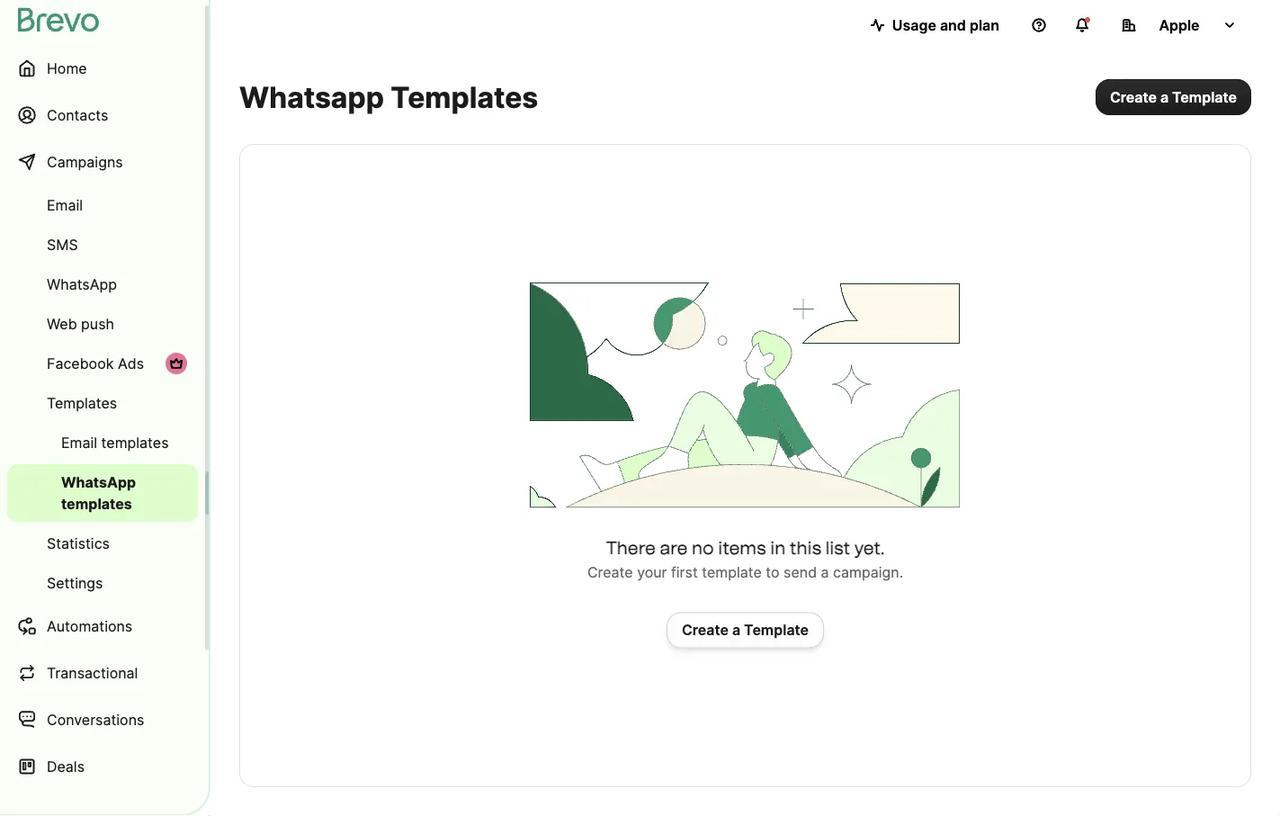 Task type: describe. For each thing, give the bounding box(es) containing it.
0 horizontal spatial create a template
[[682, 621, 809, 639]]

deals
[[47, 758, 85, 775]]

home
[[47, 59, 87, 77]]

email for email
[[47, 196, 83, 214]]

contacts
[[47, 106, 108, 124]]

whatsapp
[[239, 80, 384, 114]]

usage and plan button
[[856, 7, 1014, 43]]

ads
[[118, 355, 144, 372]]

email for email templates
[[61, 434, 97, 451]]

template
[[702, 564, 762, 581]]

items
[[718, 537, 766, 558]]

facebook ads link
[[7, 346, 198, 382]]

contacts link
[[7, 94, 198, 137]]

a for the right the create a template button
[[1161, 88, 1169, 106]]

create for the right the create a template button
[[1110, 88, 1157, 106]]

statistics
[[47, 534, 110, 552]]

apple button
[[1108, 7, 1252, 43]]

in
[[770, 537, 786, 558]]

automations
[[47, 617, 132, 635]]

your
[[637, 564, 667, 581]]

yet.
[[855, 537, 885, 558]]

apple
[[1159, 16, 1200, 34]]

deals link
[[7, 745, 198, 788]]

sms link
[[7, 227, 198, 263]]

0 vertical spatial templates
[[391, 80, 538, 114]]

sms
[[47, 236, 78, 253]]

send
[[784, 564, 817, 581]]

0 horizontal spatial templates
[[47, 394, 117, 412]]

facebook
[[47, 355, 114, 372]]

campaigns link
[[7, 140, 198, 184]]

statistics link
[[7, 525, 198, 561]]

no
[[692, 537, 714, 558]]

create for the leftmost the create a template button
[[682, 621, 729, 639]]

templates for whatsapp templates
[[61, 495, 132, 512]]

conversations link
[[7, 698, 198, 741]]

0 vertical spatial create a template
[[1110, 88, 1237, 106]]

list
[[826, 537, 851, 558]]

create inside there are no items in this list yet. create your first template to send a campaign.
[[588, 564, 633, 581]]

automations link
[[7, 605, 198, 648]]

conversations
[[47, 711, 144, 728]]

web push link
[[7, 306, 198, 342]]

email templates
[[61, 434, 169, 451]]

there are no items in this list yet. create your first template to send a campaign.
[[588, 537, 903, 581]]



Task type: locate. For each thing, give the bounding box(es) containing it.
templates down "templates" link
[[101, 434, 169, 451]]

0 horizontal spatial create a template button
[[667, 612, 824, 648]]

1 vertical spatial create a template button
[[667, 612, 824, 648]]

1 vertical spatial create a template
[[682, 621, 809, 639]]

templates inside whatsapp templates
[[61, 495, 132, 512]]

whatsapp for whatsapp
[[47, 275, 117, 293]]

0 vertical spatial whatsapp
[[47, 275, 117, 293]]

create a template
[[1110, 88, 1237, 106], [682, 621, 809, 639]]

push
[[81, 315, 114, 332]]

2 vertical spatial create
[[682, 621, 729, 639]]

create a template down apple button
[[1110, 88, 1237, 106]]

settings link
[[7, 565, 198, 601]]

whatsapp templates
[[61, 473, 136, 512]]

create down there
[[588, 564, 633, 581]]

a down apple button
[[1161, 88, 1169, 106]]

usage
[[892, 16, 937, 34]]

email templates link
[[7, 425, 198, 461]]

template for the right the create a template button
[[1172, 88, 1237, 106]]

create down first
[[682, 621, 729, 639]]

2 horizontal spatial create
[[1110, 88, 1157, 106]]

template down to
[[744, 621, 809, 639]]

templates
[[391, 80, 538, 114], [47, 394, 117, 412]]

transactional link
[[7, 651, 198, 695]]

a right send
[[821, 564, 829, 581]]

first
[[671, 564, 698, 581]]

0 horizontal spatial a
[[732, 621, 741, 639]]

a
[[1161, 88, 1169, 106], [821, 564, 829, 581], [732, 621, 741, 639]]

this
[[790, 537, 822, 558]]

1 horizontal spatial create
[[682, 621, 729, 639]]

whatsapp
[[47, 275, 117, 293], [61, 473, 136, 491]]

template down apple button
[[1172, 88, 1237, 106]]

0 horizontal spatial template
[[744, 621, 809, 639]]

campaigns
[[47, 153, 123, 171]]

settings
[[47, 574, 103, 592]]

0 horizontal spatial create
[[588, 564, 633, 581]]

campaign.
[[833, 564, 903, 581]]

templates up statistics link at the bottom of page
[[61, 495, 132, 512]]

create a template button down template
[[667, 612, 824, 648]]

whatsapp up 'web push'
[[47, 275, 117, 293]]

1 vertical spatial a
[[821, 564, 829, 581]]

transactional
[[47, 664, 138, 682]]

1 vertical spatial templates
[[61, 495, 132, 512]]

1 horizontal spatial templates
[[391, 80, 538, 114]]

templates for email templates
[[101, 434, 169, 451]]

are
[[660, 537, 688, 558]]

0 vertical spatial template
[[1172, 88, 1237, 106]]

1 horizontal spatial a
[[821, 564, 829, 581]]

web push
[[47, 315, 114, 332]]

0 vertical spatial email
[[47, 196, 83, 214]]

1 horizontal spatial template
[[1172, 88, 1237, 106]]

templates
[[101, 434, 169, 451], [61, 495, 132, 512]]

facebook ads
[[47, 355, 144, 372]]

1 vertical spatial templates
[[47, 394, 117, 412]]

create down apple button
[[1110, 88, 1157, 106]]

template for the leftmost the create a template button
[[744, 621, 809, 639]]

2 vertical spatial a
[[732, 621, 741, 639]]

to
[[766, 564, 780, 581]]

template
[[1172, 88, 1237, 106], [744, 621, 809, 639]]

whatsapp templates
[[239, 80, 538, 114]]

2 horizontal spatial a
[[1161, 88, 1169, 106]]

and
[[940, 16, 966, 34]]

0 vertical spatial create a template button
[[1096, 79, 1252, 115]]

usage and plan
[[892, 16, 1000, 34]]

web
[[47, 315, 77, 332]]

plan
[[970, 16, 1000, 34]]

create a template button
[[1096, 79, 1252, 115], [667, 612, 824, 648]]

email link
[[7, 187, 198, 223]]

a inside there are no items in this list yet. create your first template to send a campaign.
[[821, 564, 829, 581]]

create a template down template
[[682, 621, 809, 639]]

a down template
[[732, 621, 741, 639]]

whatsapp templates link
[[7, 464, 198, 522]]

email down "templates" link
[[61, 434, 97, 451]]

0 vertical spatial a
[[1161, 88, 1169, 106]]

whatsapp down email templates link
[[61, 473, 136, 491]]

1 horizontal spatial create a template
[[1110, 88, 1237, 106]]

1 vertical spatial create
[[588, 564, 633, 581]]

email up sms
[[47, 196, 83, 214]]

left___rvooi image
[[169, 356, 184, 371]]

whatsapp inside 'link'
[[61, 473, 136, 491]]

create a template button down apple button
[[1096, 79, 1252, 115]]

templates link
[[7, 385, 198, 421]]

0 vertical spatial create
[[1110, 88, 1157, 106]]

whatsapp for whatsapp templates
[[61, 473, 136, 491]]

1 vertical spatial whatsapp
[[61, 473, 136, 491]]

email
[[47, 196, 83, 214], [61, 434, 97, 451]]

0 vertical spatial templates
[[101, 434, 169, 451]]

1 horizontal spatial create a template button
[[1096, 79, 1252, 115]]

create
[[1110, 88, 1157, 106], [588, 564, 633, 581], [682, 621, 729, 639]]

there
[[606, 537, 656, 558]]

1 vertical spatial email
[[61, 434, 97, 451]]

home link
[[7, 47, 198, 90]]

1 vertical spatial template
[[744, 621, 809, 639]]

a for the leftmost the create a template button
[[732, 621, 741, 639]]

whatsapp link
[[7, 266, 198, 302]]



Task type: vqa. For each thing, say whether or not it's contained in the screenshot.
PAGE
no



